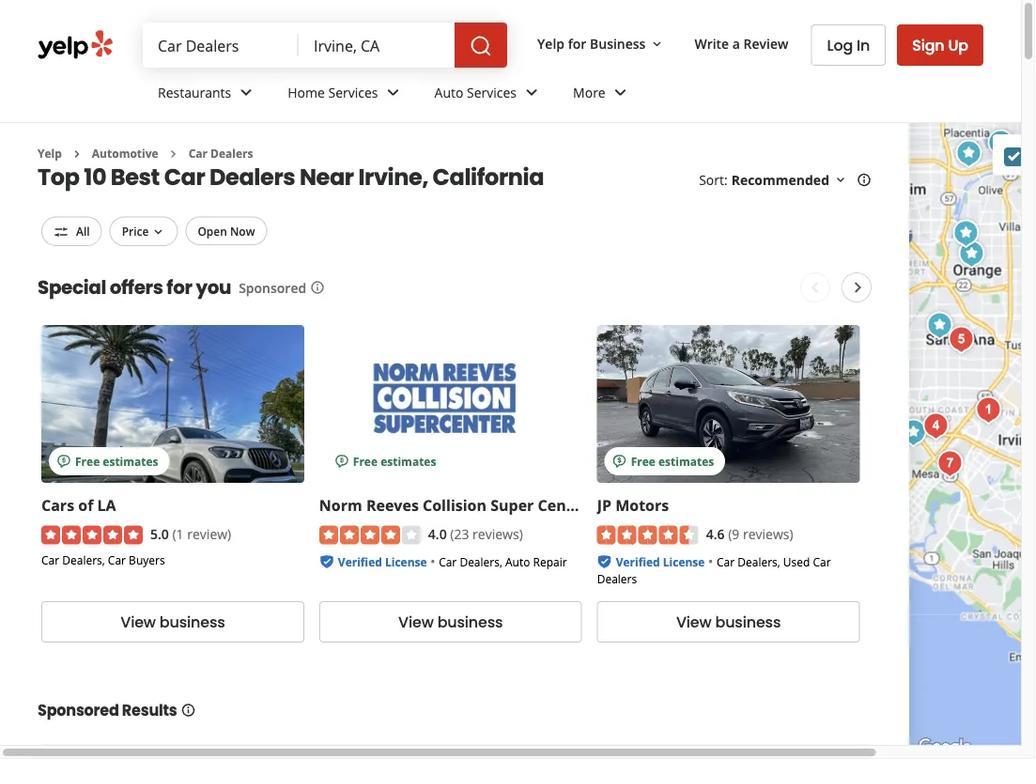 Task type: describe. For each thing, give the bounding box(es) containing it.
4.6
[[706, 525, 725, 542]]

16 filter v2 image
[[54, 224, 69, 239]]

cars
[[41, 495, 74, 515]]

used
[[783, 555, 810, 570]]

Near text field
[[314, 35, 440, 55]]

1 vertical spatial auto
[[505, 555, 530, 570]]

write
[[695, 34, 729, 52]]

free for motors
[[631, 453, 656, 469]]

next image
[[847, 276, 869, 299]]

results
[[122, 700, 177, 721]]

all
[[76, 223, 90, 239]]

california
[[433, 161, 544, 193]]

home services
[[288, 83, 378, 101]]

view for la
[[121, 612, 156, 633]]

all button
[[41, 216, 102, 246]]

open now button
[[185, 216, 267, 245]]

free estimates link for collision
[[319, 325, 582, 483]]

sign
[[913, 34, 945, 55]]

estimates for collision
[[381, 453, 436, 469]]

restaurants link
[[143, 68, 273, 122]]

free estimates for la
[[75, 453, 158, 469]]

recommended
[[732, 171, 830, 189]]

4.0 (23 reviews)
[[428, 525, 523, 542]]

view business link for collision
[[319, 602, 582, 643]]

car left buyers
[[108, 552, 126, 568]]

open
[[198, 223, 227, 239]]

24 chevron down v2 image
[[235, 81, 258, 104]]

license for motors
[[663, 555, 705, 570]]

4.0
[[428, 525, 447, 542]]

top
[[38, 161, 79, 193]]

now
[[230, 223, 255, 239]]

Find text field
[[158, 35, 284, 55]]

5 star rating image
[[41, 526, 143, 545]]

log
[[827, 35, 853, 56]]

sign up
[[913, 34, 969, 55]]

norm
[[319, 495, 362, 515]]

services for auto services
[[467, 83, 517, 101]]

blackstar offroad image
[[982, 124, 1020, 162]]

car dealers, auto repair
[[439, 555, 567, 570]]

0 horizontal spatial dealers,
[[62, 552, 105, 568]]

3 view business link from the left
[[597, 602, 860, 643]]

business for collision
[[438, 612, 503, 633]]

yelp link
[[38, 146, 62, 161]]

view for collision
[[398, 612, 434, 633]]

jp motors image
[[921, 307, 959, 344]]

car dealers link
[[189, 146, 253, 161]]

pennington's auto sales image
[[948, 215, 985, 252]]

dealers for car dealers, used car dealers
[[597, 571, 637, 587]]

more
[[573, 83, 606, 101]]

automotive link
[[92, 146, 158, 161]]

car dealers, car buyers
[[41, 552, 165, 568]]

reeves
[[366, 495, 419, 515]]

16 verified v2 image for jp
[[597, 554, 612, 569]]

view business for la
[[121, 612, 225, 633]]

1 vertical spatial for
[[167, 274, 192, 301]]

4.6 star rating image
[[597, 526, 699, 545]]

16 chevron down v2 image for recommended
[[833, 173, 848, 188]]

business categories element
[[143, 68, 984, 122]]

you
[[196, 274, 231, 301]]

jp motors link
[[597, 495, 669, 515]]

reviews) for reeves
[[473, 525, 523, 542]]

search image
[[470, 35, 492, 57]]

verified license for reeves
[[338, 555, 427, 570]]

dealers for top 10 best car dealers near irvine, california
[[210, 161, 295, 193]]

la
[[97, 495, 116, 515]]

orange county auto wholesale image
[[970, 391, 1008, 429]]

sort:
[[699, 171, 728, 189]]

16 chevron down v2 image for yelp for business
[[650, 36, 665, 52]]

verified license button for motors
[[616, 553, 705, 571]]

car down 5 star rating image
[[41, 552, 59, 568]]

oc autosource image
[[918, 407, 955, 445]]

a
[[733, 34, 740, 52]]

norm reeves collision super center
[[319, 495, 589, 515]]

buyers
[[129, 552, 165, 568]]

car dealers, used car dealers
[[597, 555, 831, 587]]

jp motors
[[597, 495, 669, 515]]

car right used
[[813, 555, 831, 570]]

free for of
[[75, 453, 100, 469]]

spirit auto concepts image
[[895, 414, 933, 451]]

16 chevron right v2 image
[[69, 146, 84, 161]]

auto inside auto services link
[[435, 83, 464, 101]]

free estimates link for la
[[41, 325, 304, 483]]

reviews) for motors
[[743, 525, 794, 542]]

motors
[[616, 495, 669, 515]]



Task type: vqa. For each thing, say whether or not it's contained in the screenshot.
I within the ), mashed potatoes, and fries (YES I KNOW THERE WAS NO VEGETABLES...
no



Task type: locate. For each thing, give the bounding box(es) containing it.
16 chevron down v2 image left 16 info v2 icon in the right of the page
[[833, 173, 848, 188]]

16 free estimates v2 image
[[334, 454, 349, 469]]

repair
[[533, 555, 567, 570]]

16 free estimates v2 image
[[56, 454, 71, 469], [612, 454, 627, 469]]

estimates
[[103, 453, 158, 469], [381, 453, 436, 469], [659, 453, 714, 469]]

irvine,
[[358, 161, 428, 193]]

0 horizontal spatial business
[[160, 612, 225, 633]]

google image
[[914, 735, 976, 759]]

license
[[385, 555, 427, 570], [663, 555, 705, 570]]

for left business
[[568, 34, 587, 52]]

home
[[288, 83, 325, 101]]

1 horizontal spatial free estimates link
[[319, 325, 582, 483]]

free up of
[[75, 453, 100, 469]]

view down 4.0
[[398, 612, 434, 633]]

free estimates
[[75, 453, 158, 469], [353, 453, 436, 469], [631, 453, 714, 469]]

dealers, down 4.6 (9 reviews)
[[738, 555, 781, 570]]

3 estimates from the left
[[659, 453, 714, 469]]

dealers up now
[[210, 161, 295, 193]]

view business down car dealers, used car dealers
[[676, 612, 781, 633]]

1 horizontal spatial free
[[353, 453, 378, 469]]

yelp for business button
[[530, 26, 672, 60]]

license down 4.6 star rating image
[[663, 555, 705, 570]]

yelp
[[538, 34, 565, 52], [38, 146, 62, 161]]

1 horizontal spatial none field
[[314, 35, 440, 55]]

16 chevron right v2 image
[[166, 146, 181, 161]]

24 chevron down v2 image right more
[[610, 81, 632, 104]]

0 horizontal spatial free
[[75, 453, 100, 469]]

free estimates up the reeves
[[353, 453, 436, 469]]

of
[[78, 495, 93, 515]]

dealers, down 5 star rating image
[[62, 552, 105, 568]]

2 horizontal spatial view
[[676, 612, 712, 633]]

1 horizontal spatial estimates
[[381, 453, 436, 469]]

2 free from the left
[[353, 453, 378, 469]]

services right home
[[328, 83, 378, 101]]

norm reeves collision super center link
[[319, 495, 589, 515]]

2 horizontal spatial dealers,
[[738, 555, 781, 570]]

3 view business from the left
[[676, 612, 781, 633]]

24 chevron down v2 image inside more link
[[610, 81, 632, 104]]

car right best
[[164, 161, 205, 193]]

5.0 (1 review)
[[150, 525, 231, 542]]

auto left the repair
[[505, 555, 530, 570]]

24 chevron down v2 image for more
[[610, 81, 632, 104]]

special
[[38, 274, 106, 301]]

car down 4.0
[[439, 555, 457, 570]]

0 horizontal spatial 16 info v2 image
[[181, 703, 196, 718]]

verified license button down 4 star rating image
[[338, 553, 427, 571]]

2 horizontal spatial estimates
[[659, 453, 714, 469]]

2 reviews) from the left
[[743, 525, 794, 542]]

dealers, down '4.0 (23 reviews)'
[[460, 555, 503, 570]]

car dealers
[[189, 146, 253, 161]]

0 horizontal spatial license
[[385, 555, 427, 570]]

1 horizontal spatial view
[[398, 612, 434, 633]]

2 verified from the left
[[616, 555, 660, 570]]

view down buyers
[[121, 612, 156, 633]]

1 free from the left
[[75, 453, 100, 469]]

1 horizontal spatial auto
[[505, 555, 530, 570]]

free estimates for collision
[[353, 453, 436, 469]]

0 vertical spatial yelp
[[538, 34, 565, 52]]

business
[[590, 34, 646, 52]]

1 business from the left
[[160, 612, 225, 633]]

price button
[[110, 216, 178, 246]]

1 horizontal spatial verified license
[[616, 555, 705, 570]]

1 estimates from the left
[[103, 453, 158, 469]]

verified down 4.6 star rating image
[[616, 555, 660, 570]]

(9
[[728, 525, 740, 542]]

1 horizontal spatial for
[[568, 34, 587, 52]]

dealers inside car dealers, used car dealers
[[597, 571, 637, 587]]

1 reviews) from the left
[[473, 525, 523, 542]]

1 view business from the left
[[121, 612, 225, 633]]

3 free estimates from the left
[[631, 453, 714, 469]]

dealers, for jp
[[738, 555, 781, 570]]

16 chevron down v2 image inside yelp for business button
[[650, 36, 665, 52]]

0 vertical spatial auto
[[435, 83, 464, 101]]

map region
[[849, 0, 1035, 759]]

2 estimates from the left
[[381, 453, 436, 469]]

1 view business link from the left
[[41, 602, 304, 643]]

business down car dealers, auto repair
[[438, 612, 503, 633]]

sponsored
[[239, 278, 306, 296], [38, 700, 119, 721]]

restaurants
[[158, 83, 231, 101]]

verified license for motors
[[616, 555, 705, 570]]

2 none field from the left
[[314, 35, 440, 55]]

1 free estimates from the left
[[75, 453, 158, 469]]

2 view business from the left
[[398, 612, 503, 633]]

yelp left 16 chevron right v2 icon
[[38, 146, 62, 161]]

view business link
[[41, 602, 304, 643], [319, 602, 582, 643], [597, 602, 860, 643]]

for inside button
[[568, 34, 587, 52]]

24 chevron down v2 image for home services
[[382, 81, 405, 104]]

business
[[160, 612, 225, 633], [438, 612, 503, 633], [716, 612, 781, 633]]

0 horizontal spatial 16 verified v2 image
[[319, 554, 334, 569]]

24 chevron down v2 image inside auto services link
[[521, 81, 543, 104]]

none field find
[[158, 35, 284, 55]]

2 24 chevron down v2 image from the left
[[521, 81, 543, 104]]

estimates up la
[[103, 453, 158, 469]]

16 info v2 image
[[857, 173, 872, 188]]

24 chevron down v2 image
[[382, 81, 405, 104], [521, 81, 543, 104], [610, 81, 632, 104]]

1 horizontal spatial business
[[438, 612, 503, 633]]

up
[[949, 34, 969, 55]]

dealers, inside car dealers, used car dealers
[[738, 555, 781, 570]]

16 free estimates v2 image up jp motors link
[[612, 454, 627, 469]]

2 view business link from the left
[[319, 602, 582, 643]]

services for home services
[[328, 83, 378, 101]]

0 horizontal spatial 16 free estimates v2 image
[[56, 454, 71, 469]]

free estimates up la
[[75, 453, 158, 469]]

verified
[[338, 555, 382, 570], [616, 555, 660, 570]]

view business link down car dealers, used car dealers
[[597, 602, 860, 643]]

1 vertical spatial sponsored
[[38, 700, 119, 721]]

None field
[[158, 35, 284, 55], [314, 35, 440, 55]]

for left you
[[167, 274, 192, 301]]

free up motors
[[631, 453, 656, 469]]

verified for reeves
[[338, 555, 382, 570]]

1 none field from the left
[[158, 35, 284, 55]]

verified for motors
[[616, 555, 660, 570]]

offers
[[110, 274, 163, 301]]

none field up restaurants link
[[158, 35, 284, 55]]

none field up home services 'link' in the left top of the page
[[314, 35, 440, 55]]

view business link for la
[[41, 602, 304, 643]]

1 horizontal spatial license
[[663, 555, 705, 570]]

1 horizontal spatial 16 free estimates v2 image
[[612, 454, 627, 469]]

auto services link
[[420, 68, 558, 122]]

near
[[300, 161, 354, 193]]

yelp for business
[[538, 34, 646, 52]]

16 verified v2 image for norm
[[319, 554, 334, 569]]

2 view from the left
[[398, 612, 434, 633]]

yelp inside button
[[538, 34, 565, 52]]

1 horizontal spatial sponsored
[[239, 278, 306, 296]]

1 24 chevron down v2 image from the left
[[382, 81, 405, 104]]

verified license button for reeves
[[338, 553, 427, 571]]

4.6 (9 reviews)
[[706, 525, 794, 542]]

0 horizontal spatial auto
[[435, 83, 464, 101]]

24 chevron down v2 image for auto services
[[521, 81, 543, 104]]

1 horizontal spatial 16 info v2 image
[[310, 280, 325, 295]]

3 free from the left
[[631, 453, 656, 469]]

24 chevron down v2 image inside home services 'link'
[[382, 81, 405, 104]]

view business link down car dealers, auto repair
[[319, 602, 582, 643]]

car
[[189, 146, 208, 161], [164, 161, 205, 193], [41, 552, 59, 568], [108, 552, 126, 568], [439, 555, 457, 570], [717, 555, 735, 570], [813, 555, 831, 570]]

yelp for yelp for business
[[538, 34, 565, 52]]

auto connections image
[[953, 235, 991, 273]]

1 horizontal spatial view business link
[[319, 602, 582, 643]]

16 verified v2 image down 4 star rating image
[[319, 554, 334, 569]]

0 horizontal spatial yelp
[[38, 146, 62, 161]]

reviews) up car dealers, auto repair
[[473, 525, 523, 542]]

business down buyers
[[160, 612, 225, 633]]

estimates for la
[[103, 453, 158, 469]]

1 vertical spatial 16 info v2 image
[[181, 703, 196, 718]]

0 horizontal spatial view business link
[[41, 602, 304, 643]]

16 free estimates v2 image for jp
[[612, 454, 627, 469]]

view business
[[121, 612, 225, 633], [398, 612, 503, 633], [676, 612, 781, 633]]

verified license button
[[338, 553, 427, 571], [616, 553, 705, 571]]

view business down car dealers, auto repair
[[398, 612, 503, 633]]

2 business from the left
[[438, 612, 503, 633]]

clear choice auto image
[[932, 445, 969, 482]]

view business for collision
[[398, 612, 503, 633]]

16 verified v2 image
[[319, 554, 334, 569], [597, 554, 612, 569]]

2 services from the left
[[467, 83, 517, 101]]

dealers right 16 chevron right v2 image
[[211, 146, 253, 161]]

2 free estimates link from the left
[[319, 325, 582, 483]]

free for reeves
[[353, 453, 378, 469]]

None search field
[[143, 23, 511, 68]]

2 horizontal spatial view business link
[[597, 602, 860, 643]]

verified license down 4.6 star rating image
[[616, 555, 705, 570]]

reviews)
[[473, 525, 523, 542], [743, 525, 794, 542]]

0 horizontal spatial verified license button
[[338, 553, 427, 571]]

automotive
[[92, 146, 158, 161]]

16 chevron down v2 image
[[151, 224, 166, 239]]

3 view from the left
[[676, 612, 712, 633]]

yelp up the business categories element
[[538, 34, 565, 52]]

auto down "near" field
[[435, 83, 464, 101]]

0 horizontal spatial verified license
[[338, 555, 427, 570]]

price
[[122, 223, 149, 239]]

16 info v2 image
[[310, 280, 325, 295], [181, 703, 196, 718]]

filters group
[[38, 216, 271, 246]]

license for reeves
[[385, 555, 427, 570]]

1 vertical spatial yelp
[[38, 146, 62, 161]]

special offers for you
[[38, 274, 231, 301]]

dealers down 4.6 star rating image
[[597, 571, 637, 587]]

1 horizontal spatial verified license button
[[616, 553, 705, 571]]

verified down 4 star rating image
[[338, 555, 382, 570]]

write a review
[[695, 34, 789, 52]]

sponsored left results
[[38, 700, 119, 721]]

sponsored for sponsored
[[239, 278, 306, 296]]

1 16 verified v2 image from the left
[[319, 554, 334, 569]]

services inside 'link'
[[328, 83, 378, 101]]

0 horizontal spatial estimates
[[103, 453, 158, 469]]

0 horizontal spatial view business
[[121, 612, 225, 633]]

the car store image
[[943, 321, 980, 358]]

3 free estimates link from the left
[[597, 325, 860, 483]]

sign up link
[[898, 24, 984, 66]]

verified license button down 4.6 star rating image
[[616, 553, 705, 571]]

2 free estimates from the left
[[353, 453, 436, 469]]

recommended button
[[732, 171, 848, 189]]

3 24 chevron down v2 image from the left
[[610, 81, 632, 104]]

sponsored right you
[[239, 278, 306, 296]]

verified license
[[338, 555, 427, 570], [616, 555, 705, 570]]

center
[[538, 495, 589, 515]]

1 horizontal spatial reviews)
[[743, 525, 794, 542]]

0 horizontal spatial for
[[167, 274, 192, 301]]

free
[[75, 453, 100, 469], [353, 453, 378, 469], [631, 453, 656, 469]]

estimates up motors
[[659, 453, 714, 469]]

view down car dealers, used car dealers
[[676, 612, 712, 633]]

business for la
[[160, 612, 225, 633]]

log in link
[[811, 24, 886, 66]]

view
[[121, 612, 156, 633], [398, 612, 434, 633], [676, 612, 712, 633]]

1 free estimates link from the left
[[41, 325, 304, 483]]

0 horizontal spatial sponsored
[[38, 700, 119, 721]]

1 horizontal spatial free estimates
[[353, 453, 436, 469]]

(1
[[172, 525, 184, 542]]

1 horizontal spatial yelp
[[538, 34, 565, 52]]

16 chevron down v2 image inside recommended popup button
[[833, 173, 848, 188]]

home services link
[[273, 68, 420, 122]]

1 horizontal spatial 16 chevron down v2 image
[[833, 173, 848, 188]]

top 10 best car dealers near irvine, california
[[38, 161, 544, 193]]

business down car dealers, used car dealers
[[716, 612, 781, 633]]

log in
[[827, 35, 870, 56]]

1 verified license button from the left
[[338, 553, 427, 571]]

2 horizontal spatial free estimates
[[631, 453, 714, 469]]

16 chevron down v2 image
[[650, 36, 665, 52], [833, 173, 848, 188]]

1 verified license from the left
[[338, 555, 427, 570]]

0 vertical spatial 16 chevron down v2 image
[[650, 36, 665, 52]]

1 16 free estimates v2 image from the left
[[56, 454, 71, 469]]

2 16 free estimates v2 image from the left
[[612, 454, 627, 469]]

cars of la
[[41, 495, 116, 515]]

2 horizontal spatial free estimates link
[[597, 325, 860, 483]]

view business link down buyers
[[41, 602, 304, 643]]

cars of la link
[[41, 495, 116, 515]]

sponsored results
[[38, 700, 177, 721]]

reviews) right (9
[[743, 525, 794, 542]]

collision
[[423, 495, 487, 515]]

dealers, for norm
[[460, 555, 503, 570]]

auto services
[[435, 83, 517, 101]]

sponsored for sponsored results
[[38, 700, 119, 721]]

1 license from the left
[[385, 555, 427, 570]]

2 verified license from the left
[[616, 555, 705, 570]]

free estimates link
[[41, 325, 304, 483], [319, 325, 582, 483], [597, 325, 860, 483]]

open now
[[198, 223, 255, 239]]

0 horizontal spatial verified
[[338, 555, 382, 570]]

0 horizontal spatial none field
[[158, 35, 284, 55]]

5.0
[[150, 525, 169, 542]]

1 horizontal spatial dealers,
[[460, 555, 503, 570]]

1 services from the left
[[328, 83, 378, 101]]

2 16 verified v2 image from the left
[[597, 554, 612, 569]]

2 verified license button from the left
[[616, 553, 705, 571]]

services down search icon
[[467, 83, 517, 101]]

16 free estimates v2 image up "cars"
[[56, 454, 71, 469]]

2 horizontal spatial 24 chevron down v2 image
[[610, 81, 632, 104]]

free estimates up motors
[[631, 453, 714, 469]]

16 verified v2 image down 4.6 star rating image
[[597, 554, 612, 569]]

cars of la image
[[950, 135, 988, 172]]

free right 16 free estimates v2 icon
[[353, 453, 378, 469]]

in
[[857, 35, 870, 56]]

view business down buyers
[[121, 612, 225, 633]]

1 vertical spatial 16 chevron down v2 image
[[833, 173, 848, 188]]

3 business from the left
[[716, 612, 781, 633]]

1 horizontal spatial 24 chevron down v2 image
[[521, 81, 543, 104]]

0 horizontal spatial free estimates link
[[41, 325, 304, 483]]

24 chevron down v2 image down "near" field
[[382, 81, 405, 104]]

yelp for yelp link at the top left of page
[[38, 146, 62, 161]]

services
[[328, 83, 378, 101], [467, 83, 517, 101]]

review
[[744, 34, 789, 52]]

2 horizontal spatial free
[[631, 453, 656, 469]]

more link
[[558, 68, 647, 122]]

license down 4 star rating image
[[385, 555, 427, 570]]

2 license from the left
[[663, 555, 705, 570]]

write a review link
[[687, 26, 796, 60]]

estimates up the reeves
[[381, 453, 436, 469]]

for
[[568, 34, 587, 52], [167, 274, 192, 301]]

4 star rating image
[[319, 526, 421, 545]]

0 vertical spatial 16 info v2 image
[[310, 280, 325, 295]]

0 horizontal spatial free estimates
[[75, 453, 158, 469]]

super
[[491, 495, 534, 515]]

10
[[84, 161, 106, 193]]

1 horizontal spatial view business
[[398, 612, 503, 633]]

1 horizontal spatial 16 verified v2 image
[[597, 554, 612, 569]]

0 vertical spatial for
[[568, 34, 587, 52]]

verified license down 4 star rating image
[[338, 555, 427, 570]]

review)
[[187, 525, 231, 542]]

jp
[[597, 495, 612, 515]]

0 horizontal spatial 16 chevron down v2 image
[[650, 36, 665, 52]]

24 chevron down v2 image right 'auto services'
[[521, 81, 543, 104]]

dealers,
[[62, 552, 105, 568], [460, 555, 503, 570], [738, 555, 781, 570]]

2 horizontal spatial business
[[716, 612, 781, 633]]

1 horizontal spatial verified
[[616, 555, 660, 570]]

0 horizontal spatial view
[[121, 612, 156, 633]]

none field "near"
[[314, 35, 440, 55]]

1 verified from the left
[[338, 555, 382, 570]]

16 chevron down v2 image right business
[[650, 36, 665, 52]]

previous image
[[804, 276, 826, 299]]

1 view from the left
[[121, 612, 156, 633]]

16 free estimates v2 image for cars
[[56, 454, 71, 469]]

0 horizontal spatial reviews)
[[473, 525, 523, 542]]

0 horizontal spatial 24 chevron down v2 image
[[382, 81, 405, 104]]

car right 16 chevron right v2 image
[[189, 146, 208, 161]]

(23
[[450, 525, 469, 542]]

0 vertical spatial sponsored
[[239, 278, 306, 296]]

best
[[111, 161, 160, 193]]

2 horizontal spatial view business
[[676, 612, 781, 633]]

car down (9
[[717, 555, 735, 570]]

0 horizontal spatial services
[[328, 83, 378, 101]]

1 horizontal spatial services
[[467, 83, 517, 101]]

california beemers teslers image
[[874, 414, 912, 451]]



